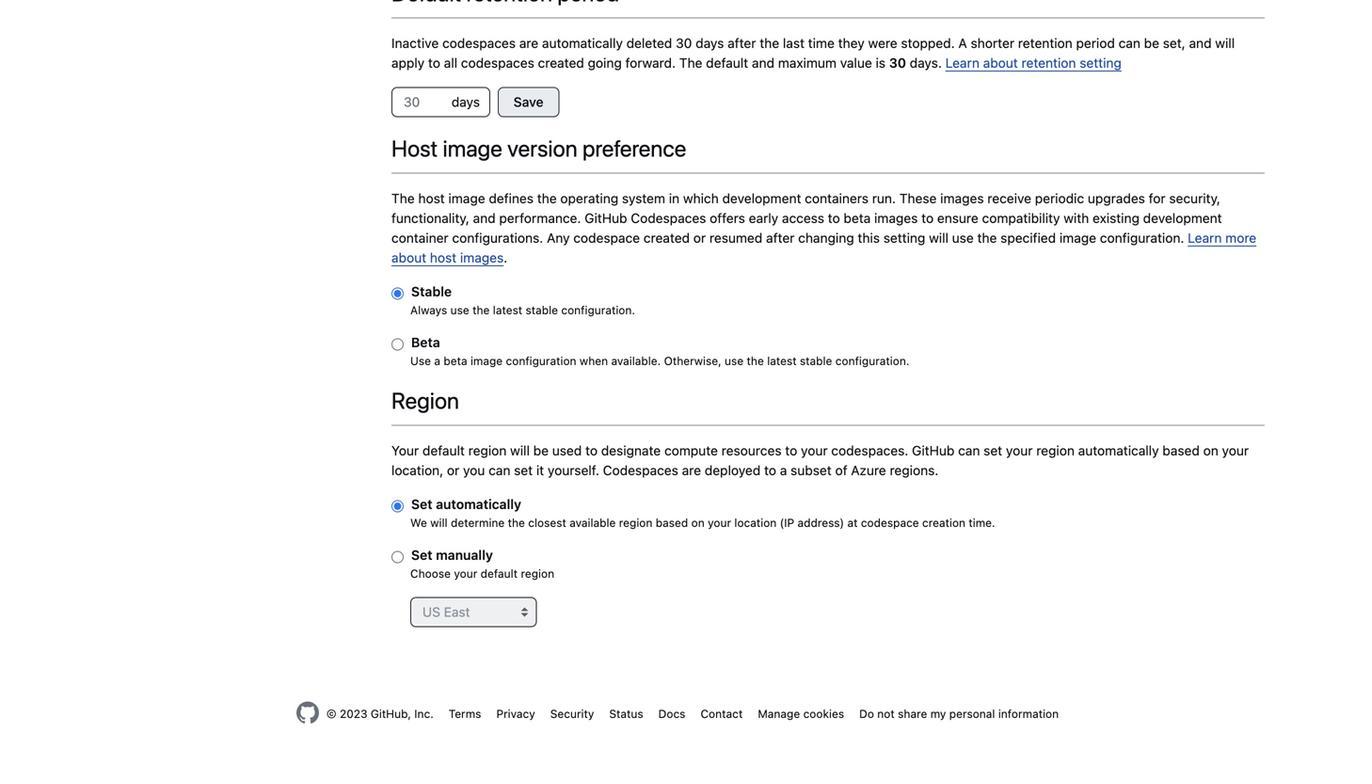 Task type: vqa. For each thing, say whether or not it's contained in the screenshot.
New project button
no



Task type: locate. For each thing, give the bounding box(es) containing it.
1 horizontal spatial default
[[481, 567, 518, 581]]

1 horizontal spatial created
[[644, 231, 690, 246]]

learn about retention setting link
[[946, 56, 1122, 71]]

about inside learn more about host images
[[391, 250, 426, 266]]

2 horizontal spatial configuration.
[[1100, 231, 1184, 246]]

github up regions.
[[912, 443, 955, 459]]

created inside the host image defines the operating system in which development containers run. these images receive periodic upgrades for security, functionality, and performance.     github codespaces offers early access to beta images to ensure compatibility with existing development container configurations.     any codespace created or resumed after changing this setting will use the specified image configuration.
[[644, 231, 690, 246]]

use right otherwise,
[[725, 355, 744, 368]]

periodic
[[1035, 191, 1084, 207]]

use a beta image configuration when available. otherwise, use the latest stable configuration.
[[410, 355, 909, 368]]

the up performance.
[[537, 191, 557, 207]]

version
[[507, 136, 577, 162]]

1 set from the top
[[411, 497, 433, 512]]

0 horizontal spatial configuration.
[[561, 304, 635, 317]]

configuration. inside the host image defines the operating system in which development containers run. these images receive periodic upgrades for security, functionality, and performance.     github codespaces offers early access to beta images to ensure compatibility with existing development container configurations.     any codespace created or resumed after changing this setting will use the specified image configuration.
[[1100, 231, 1184, 246]]

host inside learn more about host images
[[430, 250, 457, 266]]

a inside 'your default region will be used to designate compute resources to your codespaces. github can set your region automatically based on your location, or you can set it yourself. codespaces are deployed to a subset of azure regions.'
[[780, 463, 787, 479]]

beta right use
[[444, 355, 467, 368]]

0 horizontal spatial be
[[533, 443, 549, 459]]

0 horizontal spatial can
[[489, 463, 510, 479]]

default up location,
[[423, 443, 465, 459]]

1 horizontal spatial learn
[[1188, 231, 1222, 246]]

image
[[443, 136, 502, 162], [448, 191, 485, 207], [1060, 231, 1096, 246], [470, 355, 503, 368]]

0 vertical spatial set
[[411, 497, 433, 512]]

operating
[[560, 191, 618, 207]]

1 vertical spatial codespaces
[[603, 463, 678, 479]]

and
[[1189, 36, 1212, 51], [752, 56, 775, 71], [473, 211, 496, 226]]

days inside inactive codespaces are automatically deleted 30 days after the last time they were stopped. a shorter retention period can be set, and will apply to all codespaces created going forward. the default and maximum value is
[[696, 36, 724, 51]]

in
[[669, 191, 680, 207]]

0 vertical spatial and
[[1189, 36, 1212, 51]]

will right we
[[430, 517, 448, 530]]

0 horizontal spatial use
[[450, 304, 469, 317]]

stable
[[526, 304, 558, 317], [800, 355, 832, 368]]

1 horizontal spatial on
[[1203, 443, 1219, 459]]

0 horizontal spatial and
[[473, 211, 496, 226]]

created down in
[[644, 231, 690, 246]]

0 vertical spatial automatically
[[542, 36, 623, 51]]

set
[[411, 497, 433, 512], [411, 548, 433, 563]]

1 vertical spatial can
[[958, 443, 980, 459]]

0 horizontal spatial a
[[434, 355, 440, 368]]

or left the you
[[447, 463, 459, 479]]

host down container
[[430, 250, 457, 266]]

receive
[[988, 191, 1031, 207]]

will
[[1215, 36, 1235, 51], [929, 231, 949, 246], [510, 443, 530, 459], [430, 517, 448, 530]]

1 vertical spatial setting
[[883, 231, 925, 246]]

will inside inactive codespaces are automatically deleted 30 days after the last time they were stopped. a shorter retention period can be set, and will apply to all codespaces created going forward. the default and maximum value is
[[1215, 36, 1235, 51]]

default down manually
[[481, 567, 518, 581]]

set left it
[[514, 463, 533, 479]]

1 vertical spatial learn
[[1188, 231, 1222, 246]]

learn more about host images
[[391, 231, 1257, 266]]

0 vertical spatial images
[[940, 191, 984, 207]]

they
[[838, 36, 865, 51]]

1 vertical spatial the
[[391, 191, 415, 207]]

host
[[391, 136, 438, 162]]

are inside 'your default region will be used to designate compute resources to your codespaces. github can set your region automatically based on your location, or you can set it yourself. codespaces are deployed to a subset of azure regions.'
[[682, 463, 701, 479]]

docs link
[[658, 708, 686, 721]]

0 vertical spatial on
[[1203, 443, 1219, 459]]

0 vertical spatial development
[[722, 191, 801, 207]]

0 horizontal spatial github
[[585, 211, 627, 226]]

azure
[[851, 463, 886, 479]]

1 horizontal spatial about
[[983, 56, 1018, 71]]

codespaces
[[631, 211, 706, 226], [603, 463, 678, 479]]

0 vertical spatial setting
[[1080, 56, 1122, 71]]

setting inside the host image defines the operating system in which development containers run. these images receive periodic upgrades for security, functionality, and performance.     github codespaces offers early access to beta images to ensure compatibility with existing development container configurations.     any codespace created or resumed after changing this setting will use the specified image configuration.
[[883, 231, 925, 246]]

codespaces up all
[[442, 36, 516, 51]]

codespace inside the host image defines the operating system in which development containers run. these images receive periodic upgrades for security, functionality, and performance.     github codespaces offers early access to beta images to ensure compatibility with existing development container configurations.     any codespace created or resumed after changing this setting will use the specified image configuration.
[[573, 231, 640, 246]]

1 horizontal spatial based
[[1163, 443, 1200, 459]]

configuration.
[[1100, 231, 1184, 246], [561, 304, 635, 317], [835, 355, 909, 368]]

created
[[538, 56, 584, 71], [644, 231, 690, 246]]

2 set from the top
[[411, 548, 433, 563]]

default right forward.
[[706, 56, 748, 71]]

(ip
[[780, 517, 794, 530]]

shorter
[[971, 36, 1015, 51]]

github inside 'your default region will be used to designate compute resources to your codespaces. github can set your region automatically based on your location, or you can set it yourself. codespaces are deployed to a subset of azure regions.'
[[912, 443, 955, 459]]

be inside 'your default region will be used to designate compute resources to your codespaces. github can set your region automatically based on your location, or you can set it yourself. codespaces are deployed to a subset of azure regions.'
[[533, 443, 549, 459]]

1 vertical spatial github
[[912, 443, 955, 459]]

image down with
[[1060, 231, 1096, 246]]

codespaces right all
[[461, 56, 534, 71]]

1 vertical spatial stable
[[800, 355, 832, 368]]

the right forward.
[[679, 56, 702, 71]]

your
[[391, 443, 419, 459]]

0 vertical spatial configuration.
[[1100, 231, 1184, 246]]

0 vertical spatial learn
[[946, 56, 980, 71]]

2 vertical spatial configuration.
[[835, 355, 909, 368]]

created inside inactive codespaces are automatically deleted 30 days after the last time they were stopped. a shorter retention period can be set, and will apply to all codespaces created going forward. the default and maximum value is
[[538, 56, 584, 71]]

beta up this
[[844, 211, 871, 226]]

after left last
[[728, 36, 756, 51]]

1 vertical spatial set
[[411, 548, 433, 563]]

set manually
[[411, 548, 493, 563]]

latest right otherwise,
[[767, 355, 797, 368]]

0 horizontal spatial codespace
[[573, 231, 640, 246]]

ensure
[[937, 211, 979, 226]]

0 vertical spatial a
[[434, 355, 440, 368]]

codespace right "at"
[[861, 517, 919, 530]]

30 right is
[[889, 56, 906, 71]]

it
[[536, 463, 544, 479]]

status link
[[609, 708, 643, 721]]

latest down .
[[493, 304, 522, 317]]

development down security,
[[1143, 211, 1222, 226]]

defines
[[489, 191, 534, 207]]

the left closest
[[508, 517, 525, 530]]

configuration. up when
[[561, 304, 635, 317]]

about down container
[[391, 250, 426, 266]]

0 horizontal spatial 30
[[676, 36, 692, 51]]

early
[[749, 211, 778, 226]]

based
[[1163, 443, 1200, 459], [656, 517, 688, 530]]

2 vertical spatial and
[[473, 211, 496, 226]]

to down these
[[921, 211, 934, 226]]

1 vertical spatial or
[[447, 463, 459, 479]]

1 horizontal spatial beta
[[844, 211, 871, 226]]

0 vertical spatial set
[[984, 443, 1002, 459]]

1 horizontal spatial use
[[725, 355, 744, 368]]

and left maximum
[[752, 56, 775, 71]]

0 vertical spatial default
[[706, 56, 748, 71]]

a
[[434, 355, 440, 368], [780, 463, 787, 479]]

can right period
[[1119, 36, 1141, 51]]

0 horizontal spatial the
[[391, 191, 415, 207]]

will right "set,"
[[1215, 36, 1235, 51]]

your
[[801, 443, 828, 459], [1006, 443, 1033, 459], [1222, 443, 1249, 459], [708, 517, 731, 530], [454, 567, 477, 581]]

the up functionality,
[[391, 191, 415, 207]]

performance.
[[499, 211, 581, 226]]

0 horizontal spatial on
[[691, 517, 705, 530]]

automatically inside 'your default region will be used to designate compute resources to your codespaces. github can set your region automatically based on your location, or you can set it yourself. codespaces are deployed to a subset of azure regions.'
[[1078, 443, 1159, 459]]

beta
[[844, 211, 871, 226], [444, 355, 467, 368]]

0 horizontal spatial stable
[[526, 304, 558, 317]]

2 vertical spatial automatically
[[436, 497, 521, 512]]

security
[[550, 708, 594, 721]]

0 vertical spatial days
[[696, 36, 724, 51]]

0 horizontal spatial days
[[452, 95, 480, 110]]

to up subset
[[785, 443, 797, 459]]

0 vertical spatial latest
[[493, 304, 522, 317]]

use down ensure
[[952, 231, 974, 246]]

1 vertical spatial host
[[430, 250, 457, 266]]

configuration. down the existing
[[1100, 231, 1184, 246]]

use
[[952, 231, 974, 246], [450, 304, 469, 317], [725, 355, 744, 368]]

0 vertical spatial retention
[[1018, 36, 1073, 51]]

0 vertical spatial or
[[693, 231, 706, 246]]

docs
[[658, 708, 686, 721]]

images down run.
[[874, 211, 918, 226]]

2 horizontal spatial images
[[940, 191, 984, 207]]

or left resumed
[[693, 231, 706, 246]]

be inside inactive codespaces are automatically deleted 30 days after the last time they were stopped. a shorter retention period can be set, and will apply to all codespaces created going forward. the default and maximum value is
[[1144, 36, 1159, 51]]

be up it
[[533, 443, 549, 459]]

be left "set,"
[[1144, 36, 1159, 51]]

2 horizontal spatial use
[[952, 231, 974, 246]]

0 vertical spatial stable
[[526, 304, 558, 317]]

the left last
[[760, 36, 779, 51]]

0 vertical spatial can
[[1119, 36, 1141, 51]]

2 vertical spatial use
[[725, 355, 744, 368]]

after inside inactive codespaces are automatically deleted 30 days after the last time they were stopped. a shorter retention period can be set, and will apply to all codespaces created going forward. the default and maximum value is
[[728, 36, 756, 51]]

after down early
[[766, 231, 795, 246]]

can right the you
[[489, 463, 510, 479]]

30 number field
[[391, 88, 490, 118]]

codespaces down in
[[631, 211, 706, 226]]

0 vertical spatial about
[[983, 56, 1018, 71]]

1 vertical spatial automatically
[[1078, 443, 1159, 459]]

0 vertical spatial codespace
[[573, 231, 640, 246]]

0 horizontal spatial about
[[391, 250, 426, 266]]

1 vertical spatial and
[[752, 56, 775, 71]]

codespace down the operating
[[573, 231, 640, 246]]

configuration. up codespaces.
[[835, 355, 909, 368]]

1 vertical spatial created
[[644, 231, 690, 246]]

0 vertical spatial created
[[538, 56, 584, 71]]

1 horizontal spatial and
[[752, 56, 775, 71]]

can up time.
[[958, 443, 980, 459]]

0 vertical spatial codespaces
[[631, 211, 706, 226]]

privacy link
[[496, 708, 535, 721]]

image up functionality,
[[448, 191, 485, 207]]

default inside 'your default region will be used to designate compute resources to your codespaces. github can set your region automatically based on your location, or you can set it yourself. codespaces are deployed to a subset of azure regions.'
[[423, 443, 465, 459]]

do not share my personal information
[[859, 708, 1059, 721]]

and right "set,"
[[1189, 36, 1212, 51]]

0 horizontal spatial learn
[[946, 56, 980, 71]]

all
[[444, 56, 457, 71]]

days right "deleted"
[[696, 36, 724, 51]]

save button
[[498, 88, 560, 118]]

2 horizontal spatial default
[[706, 56, 748, 71]]

images down configurations.
[[460, 250, 504, 266]]

2 vertical spatial images
[[460, 250, 504, 266]]

or inside the host image defines the operating system in which development containers run. these images receive periodic upgrades for security, functionality, and performance.     github codespaces offers early access to beta images to ensure compatibility with existing development container configurations.     any codespace created or resumed after changing this setting will use the specified image configuration.
[[693, 231, 706, 246]]

30 right "deleted"
[[676, 36, 692, 51]]

1 vertical spatial images
[[874, 211, 918, 226]]

images up ensure
[[940, 191, 984, 207]]

the down ensure
[[977, 231, 997, 246]]

1 horizontal spatial or
[[693, 231, 706, 246]]

the
[[760, 36, 779, 51], [537, 191, 557, 207], [977, 231, 997, 246], [473, 304, 490, 317], [747, 355, 764, 368], [508, 517, 525, 530]]

days down all
[[452, 95, 480, 110]]

github inside the host image defines the operating system in which development containers run. these images receive periodic upgrades for security, functionality, and performance.     github codespaces offers early access to beta images to ensure compatibility with existing development container configurations.     any codespace created or resumed after changing this setting will use the specified image configuration.
[[585, 211, 627, 226]]

a right use
[[434, 355, 440, 368]]

1 vertical spatial beta
[[444, 355, 467, 368]]

set up choose
[[411, 548, 433, 563]]

will down ensure
[[929, 231, 949, 246]]

to down resources
[[764, 463, 776, 479]]

when
[[580, 355, 608, 368]]

images
[[940, 191, 984, 207], [874, 211, 918, 226], [460, 250, 504, 266]]

1 vertical spatial configuration.
[[561, 304, 635, 317]]

at
[[847, 517, 858, 530]]

1 horizontal spatial be
[[1144, 36, 1159, 51]]

retention inside inactive codespaces are automatically deleted 30 days after the last time they were stopped. a shorter retention period can be set, and will apply to all codespaces created going forward. the default and maximum value is
[[1018, 36, 1073, 51]]

1 horizontal spatial stable
[[800, 355, 832, 368]]

are up the save
[[519, 36, 538, 51]]

None radio
[[391, 286, 404, 302], [391, 499, 404, 515], [391, 286, 404, 302], [391, 499, 404, 515]]

1 horizontal spatial development
[[1143, 211, 1222, 226]]

0 vertical spatial beta
[[844, 211, 871, 226]]

0 horizontal spatial images
[[460, 250, 504, 266]]

1 vertical spatial on
[[691, 517, 705, 530]]

apply
[[391, 56, 425, 71]]

and inside the host image defines the operating system in which development containers run. these images receive periodic upgrades for security, functionality, and performance.     github codespaces offers early access to beta images to ensure compatibility with existing development container configurations.     any codespace created or resumed after changing this setting will use the specified image configuration.
[[473, 211, 496, 226]]

we will determine the closest available region based on your location (ip address) at codespace creation time.
[[410, 517, 995, 530]]

going
[[588, 56, 622, 71]]

1 vertical spatial based
[[656, 517, 688, 530]]

1 horizontal spatial days
[[696, 36, 724, 51]]

image left configuration
[[470, 355, 503, 368]]

0 vertical spatial 30
[[676, 36, 692, 51]]

learn down a
[[946, 56, 980, 71]]

and up configurations.
[[473, 211, 496, 226]]

do not share my personal information button
[[859, 706, 1059, 723]]

© 2023 github, inc.
[[326, 708, 434, 721]]

to right used
[[585, 443, 598, 459]]

will inside 'your default region will be used to designate compute resources to your codespaces. github can set your region automatically based on your location, or you can set it yourself. codespaces are deployed to a subset of azure regions.'
[[510, 443, 530, 459]]

1 horizontal spatial after
[[766, 231, 795, 246]]

None radio
[[391, 337, 404, 353], [391, 550, 404, 566], [391, 337, 404, 353], [391, 550, 404, 566]]

a left subset
[[780, 463, 787, 479]]

the right "always"
[[473, 304, 490, 317]]

2 horizontal spatial can
[[1119, 36, 1141, 51]]

will left used
[[510, 443, 530, 459]]

development up early
[[722, 191, 801, 207]]

host up functionality,
[[418, 191, 445, 207]]

manage
[[758, 708, 800, 721]]

to inside inactive codespaces are automatically deleted 30 days after the last time they were stopped. a shorter retention period can be set, and will apply to all codespaces created going forward. the default and maximum value is
[[428, 56, 440, 71]]

the right otherwise,
[[747, 355, 764, 368]]

to
[[428, 56, 440, 71], [828, 211, 840, 226], [921, 211, 934, 226], [585, 443, 598, 459], [785, 443, 797, 459], [764, 463, 776, 479]]

set automatically
[[411, 497, 521, 512]]

after
[[728, 36, 756, 51], [766, 231, 795, 246]]

set up we
[[411, 497, 433, 512]]

setting right this
[[883, 231, 925, 246]]

1 horizontal spatial automatically
[[542, 36, 623, 51]]

address)
[[798, 517, 844, 530]]

1 horizontal spatial 30
[[889, 56, 906, 71]]

you
[[463, 463, 485, 479]]

2 horizontal spatial automatically
[[1078, 443, 1159, 459]]

1 vertical spatial use
[[450, 304, 469, 317]]

1 horizontal spatial configuration.
[[835, 355, 909, 368]]

terms link
[[449, 708, 481, 721]]

use right "always"
[[450, 304, 469, 317]]

homepage image
[[296, 702, 319, 725]]

30 days. learn about retention setting
[[889, 56, 1122, 71]]

about down shorter
[[983, 56, 1018, 71]]

set up time.
[[984, 443, 1002, 459]]

are down 'compute'
[[682, 463, 701, 479]]

1 horizontal spatial are
[[682, 463, 701, 479]]

1 vertical spatial be
[[533, 443, 549, 459]]

setting down period
[[1080, 56, 1122, 71]]

for
[[1149, 191, 1166, 207]]

compute
[[664, 443, 718, 459]]

to left all
[[428, 56, 440, 71]]

specified
[[1001, 231, 1056, 246]]

can
[[1119, 36, 1141, 51], [958, 443, 980, 459], [489, 463, 510, 479]]

beta inside the host image defines the operating system in which development containers run. these images receive periodic upgrades for security, functionality, and performance.     github codespaces offers early access to beta images to ensure compatibility with existing development container configurations.     any codespace created or resumed after changing this setting will use the specified image configuration.
[[844, 211, 871, 226]]

1 vertical spatial retention
[[1022, 56, 1076, 71]]

github down the operating
[[585, 211, 627, 226]]

codespaces down designate
[[603, 463, 678, 479]]

configuration
[[506, 355, 576, 368]]

created left going
[[538, 56, 584, 71]]

on inside 'your default region will be used to designate compute resources to your codespaces. github can set your region automatically based on your location, or you can set it yourself. codespaces are deployed to a subset of azure regions.'
[[1203, 443, 1219, 459]]

learn left the more
[[1188, 231, 1222, 246]]

1 horizontal spatial codespace
[[861, 517, 919, 530]]



Task type: describe. For each thing, give the bounding box(es) containing it.
or inside 'your default region will be used to designate compute resources to your codespaces. github can set your region automatically based on your location, or you can set it yourself. codespaces are deployed to a subset of azure regions.'
[[447, 463, 459, 479]]

1 vertical spatial codespace
[[861, 517, 919, 530]]

stopped.
[[901, 36, 955, 51]]

host inside the host image defines the operating system in which development containers run. these images receive periodic upgrades for security, functionality, and performance.     github codespaces offers early access to beta images to ensure compatibility with existing development container configurations.     any codespace created or resumed after changing this setting will use the specified image configuration.
[[418, 191, 445, 207]]

1 horizontal spatial images
[[874, 211, 918, 226]]

your default region will be used to designate compute resources to your codespaces. github can set your region automatically based on your location, or you can set it yourself. codespaces are deployed to a subset of azure regions.
[[391, 443, 1249, 479]]

host image version preference
[[391, 136, 686, 162]]

1 horizontal spatial setting
[[1080, 56, 1122, 71]]

subset
[[791, 463, 832, 479]]

set,
[[1163, 36, 1186, 51]]

available
[[570, 517, 616, 530]]

share
[[898, 708, 927, 721]]

run.
[[872, 191, 896, 207]]

were
[[868, 36, 898, 51]]

0 horizontal spatial development
[[722, 191, 801, 207]]

functionality,
[[391, 211, 469, 226]]

maximum
[[778, 56, 837, 71]]

the inside inactive codespaces are automatically deleted 30 days after the last time they were stopped. a shorter retention period can be set, and will apply to all codespaces created going forward. the default and maximum value is
[[760, 36, 779, 51]]

2 vertical spatial default
[[481, 567, 518, 581]]

learn more about host images link
[[391, 231, 1257, 266]]

terms
[[449, 708, 481, 721]]

image down 30 number field at left top
[[443, 136, 502, 162]]

container
[[391, 231, 449, 246]]

always
[[410, 304, 447, 317]]

codespaces inside 'your default region will be used to designate compute resources to your codespaces. github can set your region automatically based on your location, or you can set it yourself. codespaces are deployed to a subset of azure regions.'
[[603, 463, 678, 479]]

default inside inactive codespaces are automatically deleted 30 days after the last time they were stopped. a shorter retention period can be set, and will apply to all codespaces created going forward. the default and maximum value is
[[706, 56, 748, 71]]

codespaces inside the host image defines the operating system in which development containers run. these images receive periodic upgrades for security, functionality, and performance.     github codespaces offers early access to beta images to ensure compatibility with existing development container configurations.     any codespace created or resumed after changing this setting will use the specified image configuration.
[[631, 211, 706, 226]]

more
[[1226, 231, 1257, 246]]

use
[[410, 355, 431, 368]]

1 horizontal spatial set
[[984, 443, 1002, 459]]

the inside the host image defines the operating system in which development containers run. these images receive periodic upgrades for security, functionality, and performance.     github codespaces offers early access to beta images to ensure compatibility with existing development container configurations.     any codespace created or resumed after changing this setting will use the specified image configuration.
[[391, 191, 415, 207]]

determine
[[451, 517, 505, 530]]

stable
[[411, 284, 452, 300]]

offers
[[710, 211, 745, 226]]

set for set manually
[[411, 548, 433, 563]]

0 horizontal spatial based
[[656, 517, 688, 530]]

2 vertical spatial can
[[489, 463, 510, 479]]

manage cookies
[[758, 708, 844, 721]]

security link
[[550, 708, 594, 721]]

not
[[877, 708, 895, 721]]

system
[[622, 191, 665, 207]]

any
[[547, 231, 570, 246]]

security,
[[1169, 191, 1221, 207]]

contact link
[[701, 708, 743, 721]]

1 vertical spatial codespaces
[[461, 56, 534, 71]]

use inside the host image defines the operating system in which development containers run. these images receive periodic upgrades for security, functionality, and performance.     github codespaces offers early access to beta images to ensure compatibility with existing development container configurations.     any codespace created or resumed after changing this setting will use the specified image configuration.
[[952, 231, 974, 246]]

images inside learn more about host images
[[460, 250, 504, 266]]

existing
[[1093, 211, 1140, 226]]

yourself.
[[548, 463, 599, 479]]

©
[[326, 708, 337, 721]]

closest
[[528, 517, 566, 530]]

days.
[[910, 56, 942, 71]]

automatically inside inactive codespaces are automatically deleted 30 days after the last time they were stopped. a shorter retention period can be set, and will apply to all codespaces created going forward. the default and maximum value is
[[542, 36, 623, 51]]

this
[[858, 231, 880, 246]]

containers
[[805, 191, 869, 207]]

time.
[[969, 517, 995, 530]]

cookies
[[803, 708, 844, 721]]

used
[[552, 443, 582, 459]]

upgrades
[[1088, 191, 1145, 207]]

region
[[391, 388, 459, 414]]

the inside inactive codespaces are automatically deleted 30 days after the last time they were stopped. a shorter retention period can be set, and will apply to all codespaces created going forward. the default and maximum value is
[[679, 56, 702, 71]]

contact
[[701, 708, 743, 721]]

deployed
[[705, 463, 761, 479]]

learn inside learn more about host images
[[1188, 231, 1222, 246]]

based inside 'your default region will be used to designate compute resources to your codespaces. github can set your region automatically based on your location, or you can set it yourself. codespaces are deployed to a subset of azure regions.'
[[1163, 443, 1200, 459]]

value
[[840, 56, 872, 71]]

2 horizontal spatial and
[[1189, 36, 1212, 51]]

manage cookies button
[[758, 706, 844, 723]]

resumed
[[710, 231, 763, 246]]

0 vertical spatial codespaces
[[442, 36, 516, 51]]

designate
[[601, 443, 661, 459]]

status
[[609, 708, 643, 721]]

1 vertical spatial days
[[452, 95, 480, 110]]

resources
[[722, 443, 782, 459]]

codespaces.
[[831, 443, 908, 459]]

will inside the host image defines the operating system in which development containers run. these images receive periodic upgrades for security, functionality, and performance.     github codespaces offers early access to beta images to ensure compatibility with existing development container configurations.     any codespace created or resumed after changing this setting will use the specified image configuration.
[[929, 231, 949, 246]]

0 horizontal spatial automatically
[[436, 497, 521, 512]]

access
[[782, 211, 824, 226]]

2023
[[340, 708, 368, 721]]

of
[[835, 463, 848, 479]]

time
[[808, 36, 835, 51]]

inactive codespaces are automatically deleted 30 days after the last time they were stopped. a shorter retention period can be set, and will apply to all codespaces created going forward. the default and maximum value is
[[391, 36, 1235, 71]]

last
[[783, 36, 805, 51]]

compatibility
[[982, 211, 1060, 226]]

1 vertical spatial development
[[1143, 211, 1222, 226]]

1 horizontal spatial latest
[[767, 355, 797, 368]]

period
[[1076, 36, 1115, 51]]

set for set automatically
[[411, 497, 433, 512]]

choose
[[410, 567, 451, 581]]

to down containers
[[828, 211, 840, 226]]

30 inside inactive codespaces are automatically deleted 30 days after the last time they were stopped. a shorter retention period can be set, and will apply to all codespaces created going forward. the default and maximum value is
[[676, 36, 692, 51]]

changing
[[798, 231, 854, 246]]

personal
[[949, 708, 995, 721]]

available.
[[611, 355, 661, 368]]

otherwise,
[[664, 355, 721, 368]]

save
[[514, 95, 544, 110]]

can inside inactive codespaces are automatically deleted 30 days after the last time they were stopped. a shorter retention period can be set, and will apply to all codespaces created going forward. the default and maximum value is
[[1119, 36, 1141, 51]]

we
[[410, 517, 427, 530]]

location,
[[391, 463, 443, 479]]

privacy
[[496, 708, 535, 721]]

beta
[[411, 335, 440, 351]]

deleted
[[626, 36, 672, 51]]

creation
[[922, 517, 966, 530]]

information
[[998, 708, 1059, 721]]

1 vertical spatial set
[[514, 463, 533, 479]]

do
[[859, 708, 874, 721]]

the host image defines the operating system in which development containers run. these images receive periodic upgrades for security, functionality, and performance.     github codespaces offers early access to beta images to ensure compatibility with existing development container configurations.     any codespace created or resumed after changing this setting will use the specified image configuration.
[[391, 191, 1222, 246]]

manually
[[436, 548, 493, 563]]

are inside inactive codespaces are automatically deleted 30 days after the last time they were stopped. a shorter retention period can be set, and will apply to all codespaces created going forward. the default and maximum value is
[[519, 36, 538, 51]]

after inside the host image defines the operating system in which development containers run. these images receive periodic upgrades for security, functionality, and performance.     github codespaces offers early access to beta images to ensure compatibility with existing development container configurations.     any codespace created or resumed after changing this setting will use the specified image configuration.
[[766, 231, 795, 246]]



